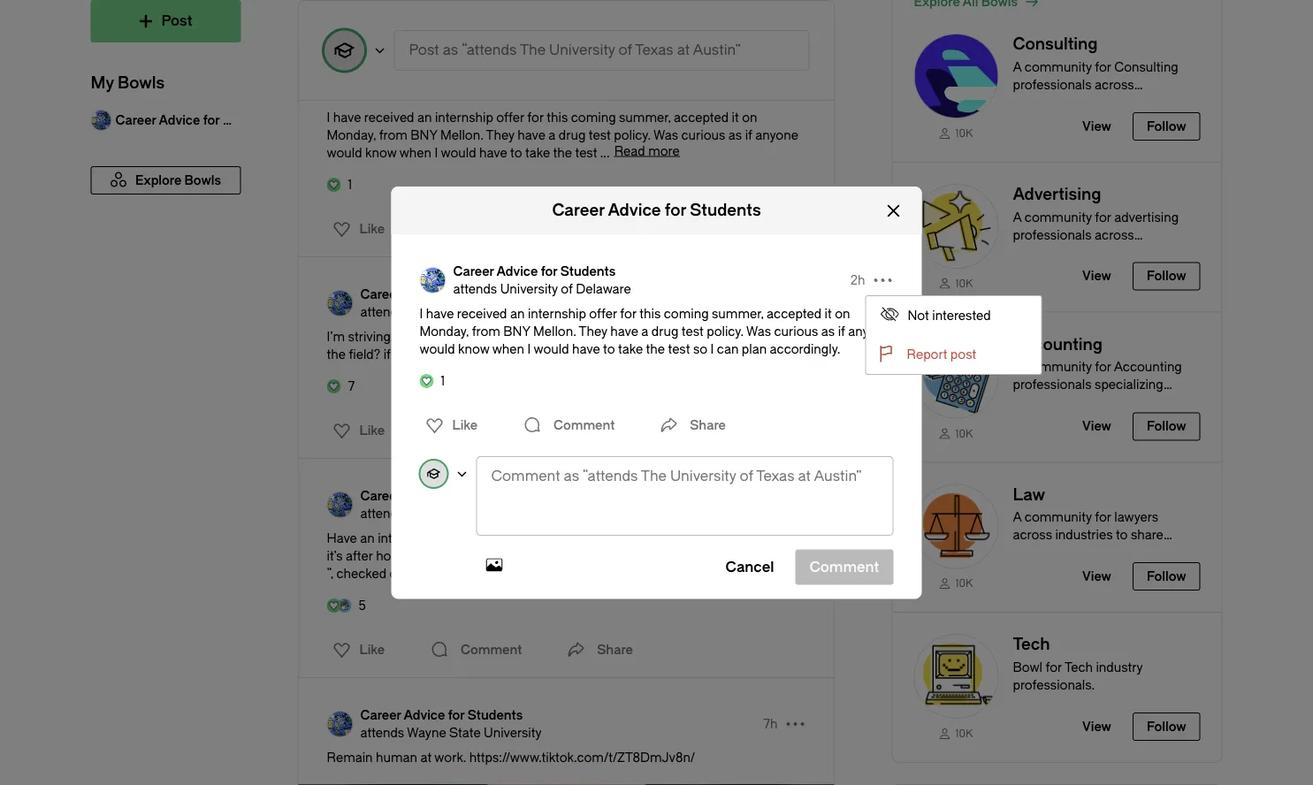 Task type: vqa. For each thing, say whether or not it's contained in the screenshot.
i have received an internship offer for this coming summer, accepted it on monday, from bny mellon. they have a drug test policy. was curious as if anyone would know when i would have to take the test ...
yes



Task type: locate. For each thing, give the bounding box(es) containing it.
1 vertical spatial toogle identity image
[[327, 711, 353, 738]]

an inside i have received an internship offer for this coming summer, accepted it on monday, from bny mellon. they have a drug test policy. was curious as if anyone would know when i would have to take the test ...
[[417, 110, 432, 125]]

comment up attends in the top of the page
[[461, 222, 522, 236]]

1
[[348, 177, 352, 192], [441, 373, 445, 388]]

this inside i have received an internship offer for this coming summer, accepted it on monday, from bny mellon. they have a drug test policy. was curious as if anyone would know when i would have to take the test so i can plan accordingly.
[[640, 306, 661, 321]]

monday, inside i have received an internship offer for this coming summer, accepted it on monday, from bny mellon. they have a drug test policy. was curious as if anyone would know when i would have to take the test ...
[[327, 128, 376, 142]]

5 10k from the top
[[956, 728, 973, 740]]

1 horizontal spatial summer,
[[712, 306, 764, 321]]

internship inside i have received an internship offer for this coming summer, accepted it on monday, from bny mellon. they have a drug test policy. was curious as if anyone would know when i would have to take the test so i can plan accordingly.
[[528, 306, 586, 321]]

know inside i have received an internship offer for this coming summer, accepted it on monday, from bny mellon. they have a drug test policy. was curious as if anyone would know when i would have to take the test so i can plan accordingly.
[[458, 342, 490, 356]]

... inside have an interview today with the companies vp for an accounts payable position, it's after hours, they told me to arrive on time not early because it is " confidential ", checked out the vp's linkedin ...
[[516, 567, 526, 581]]

for inside i have received an internship offer for this coming summer, accepted it on monday, from bny mellon. they have a drug test policy. was curious as if anyone would know when i would have to take the test ...
[[527, 110, 544, 125]]

they for ...
[[486, 128, 515, 142]]

1 vertical spatial as
[[822, 324, 835, 339]]

policy. up the read
[[614, 128, 651, 142]]

1 horizontal spatial know
[[458, 342, 490, 356]]

they for so
[[579, 324, 607, 339]]

career advice for students link for an
[[453, 262, 631, 280]]

0 horizontal spatial take
[[525, 146, 550, 160]]

this for ...
[[547, 110, 568, 125]]

summer, up experience
[[712, 306, 764, 321]]

was
[[654, 128, 678, 142], [747, 324, 771, 339]]

anyone inside i have received an internship offer for this coming summer, accepted it on monday, from bny mellon. they have a drug test policy. was curious as if anyone would know when i would have to take the test so i can plan accordingly.
[[848, 324, 891, 339]]

1 horizontal spatial with
[[511, 347, 536, 362]]

accepted inside i have received an internship offer for this coming summer, accepted it on monday, from bny mellon. they have a drug test policy. was curious as if anyone would know when i would have to take the test ...
[[674, 110, 729, 125]]

comment button down sum
[[426, 413, 527, 448]]

could
[[418, 347, 451, 362]]

0 vertical spatial toogle identity image
[[327, 71, 353, 97]]

was up more
[[654, 128, 678, 142]]

it inside have an interview today with the companies vp for an accounts payable position, it's after hours, they told me to arrive on time not early because it is " confidential ", checked out the vp's linkedin ...
[[697, 549, 705, 563]]

have
[[333, 110, 361, 125], [518, 128, 546, 142], [479, 146, 507, 160], [426, 306, 454, 321], [611, 324, 639, 339], [659, 329, 687, 344], [572, 342, 600, 356]]

0 vertical spatial policy.
[[614, 128, 651, 142]]

when for i have received an internship offer for this coming summer, accepted it on monday, from bny mellon. they have a drug test policy. was curious as if anyone would know when i would have to take the test so i can plan accordingly.
[[492, 342, 525, 356]]

1 horizontal spatial accepted
[[767, 306, 822, 321]]

0 vertical spatial ...
[[600, 146, 610, 160]]

summer,
[[619, 110, 671, 125], [712, 306, 764, 321]]

internship
[[435, 110, 493, 125], [528, 306, 586, 321]]

0 vertical spatial drug
[[559, 128, 586, 142]]

confidential
[[728, 549, 797, 563]]

comment button down linkedin
[[426, 632, 527, 668]]

10k link
[[914, 126, 999, 140], [914, 276, 999, 291], [914, 426, 999, 441], [914, 576, 999, 591], [914, 726, 999, 741]]

0 vertical spatial offer
[[497, 110, 524, 125]]

1 horizontal spatial a
[[549, 128, 556, 142]]

know for i have received an internship offer for this coming summer, accepted it on monday, from bny mellon. they have a drug test policy. was curious as if anyone would know when i would have to take the test so i can plan accordingly.
[[458, 342, 490, 356]]

0 horizontal spatial bny
[[411, 128, 437, 142]]

with up me
[[469, 531, 493, 546]]

on inside i have received an internship offer for this coming summer, accepted it on monday, from bny mellon. they have a drug test policy. was curious as if anyone would know when i would have to take the test ...
[[742, 110, 758, 125]]

like for striving
[[360, 423, 385, 438]]

2 vertical spatial on
[[542, 549, 558, 563]]

as
[[729, 128, 742, 142], [822, 324, 835, 339]]

1 vertical spatial received
[[457, 306, 507, 321]]

was inside i have received an internship offer for this coming summer, accepted it on monday, from bny mellon. they have a drug test policy. was curious as if anyone would know when i would have to take the test ...
[[654, 128, 678, 142]]

0 vertical spatial summer,
[[619, 110, 671, 125]]

2 horizontal spatial on
[[835, 306, 850, 321]]

career advice for students link
[[360, 66, 538, 84], [453, 262, 631, 280], [360, 286, 523, 303], [360, 487, 523, 505], [360, 707, 542, 724]]

1 vertical spatial 1
[[441, 373, 445, 388]]

Comment as "attends The University of Texas at Austin" text field
[[476, 456, 894, 536]]

from inside i have received an internship offer for this coming summer, accepted it on monday, from bny mellon. they have a drug test policy. was curious as if anyone would know when i would have to take the test so i can plan accordingly.
[[472, 324, 500, 339]]

10k
[[956, 127, 973, 140], [956, 277, 973, 290], [956, 427, 973, 440], [956, 578, 973, 590], [956, 728, 973, 740]]

1 vertical spatial mellon.
[[533, 324, 576, 339]]

1 horizontal spatial anyone
[[756, 128, 799, 142]]

a inside i have received an internship offer for this coming summer, accepted it on monday, from bny mellon. they have a drug test policy. was curious as if anyone would know when i would have to take the test so i can plan accordingly.
[[642, 324, 649, 339]]

0 horizontal spatial if
[[384, 347, 391, 362]]

10k for second 10k link
[[956, 277, 973, 290]]

0 horizontal spatial this
[[547, 110, 568, 125]]

career advice for students attends university of delaware
[[453, 264, 631, 296]]

0 horizontal spatial received
[[364, 110, 414, 125]]

1 vertical spatial monday,
[[420, 324, 469, 339]]

0 vertical spatial 1
[[348, 177, 352, 192]]

know
[[365, 146, 397, 160], [458, 342, 490, 356]]

not interested menu item
[[866, 296, 1042, 335]]

the down i'm
[[327, 347, 346, 362]]

0 horizontal spatial anyone
[[613, 329, 656, 344]]

internship inside i have received an internship offer for this coming summer, accepted it on monday, from bny mellon. they have a drug test policy. was curious as if anyone would know when i would have to take the test ...
[[435, 110, 493, 125]]

accepted inside i have received an internship offer for this coming summer, accepted it on monday, from bny mellon. they have a drug test policy. was curious as if anyone would know when i would have to take the test so i can plan accordingly.
[[767, 306, 822, 321]]

striving
[[348, 329, 391, 344]]

vp
[[587, 531, 603, 546]]

know inside i have received an internship offer for this coming summer, accepted it on monday, from bny mellon. they have a drug test policy. was curious as if anyone would know when i would have to take the test ...
[[365, 146, 397, 160]]

1 horizontal spatial offer
[[589, 306, 617, 321]]

comment button down word
[[518, 408, 619, 443]]

2 horizontal spatial if
[[838, 324, 845, 339]]

2 horizontal spatial anyone
[[848, 324, 891, 339]]

coming up the read
[[571, 110, 616, 125]]

drug for ...
[[559, 128, 586, 142]]

read more button
[[614, 144, 680, 158]]

university
[[500, 281, 558, 296]]

comment down linkedin
[[461, 643, 522, 657]]

1 horizontal spatial received
[[457, 306, 507, 321]]

a for ...
[[549, 128, 556, 142]]

0 vertical spatial on
[[742, 110, 758, 125]]

offer inside i have received an internship offer for this coming summer, accepted it on monday, from bny mellon. they have a drug test policy. was curious as if anyone would know when i would have to take the test so i can plan accordingly.
[[589, 306, 617, 321]]

they
[[486, 128, 515, 142], [579, 324, 607, 339]]

0 vertical spatial if
[[745, 128, 752, 142]]

the inside i have received an internship offer for this coming summer, accepted it on monday, from bny mellon. they have a drug test policy. was curious as if anyone would know when i would have to take the test ...
[[553, 146, 572, 160]]

1 vertical spatial take
[[618, 342, 643, 356]]

1 horizontal spatial ...
[[600, 146, 610, 160]]

3 10k from the top
[[956, 427, 973, 440]]

2h
[[851, 273, 865, 287]]

this inside i have received an internship offer for this coming summer, accepted it on monday, from bny mellon. they have a drug test policy. was curious as if anyone would know when i would have to take the test ...
[[547, 110, 568, 125]]

1 vertical spatial summer,
[[712, 306, 764, 321]]

like for an
[[360, 643, 385, 657]]

1 toogle identity image from the top
[[327, 71, 353, 97]]

received inside i have received an internship offer for this coming summer, accepted it on monday, from bny mellon. they have a drug test policy. was curious as if anyone would know when i would have to take the test so i can plan accordingly.
[[457, 306, 507, 321]]

monday, for i have received an internship offer for this coming summer, accepted it on monday, from bny mellon. they have a drug test policy. was curious as if anyone would know when i would have to take the test so i can plan accordingly.
[[420, 324, 469, 339]]

2 horizontal spatial a
[[642, 324, 649, 339]]

internship for i have received an internship offer for this coming summer, accepted it on monday, from bny mellon. they have a drug test policy. was curious as if anyone would know when i would have to take the test ...
[[435, 110, 493, 125]]

test
[[589, 128, 611, 142], [575, 146, 597, 160], [682, 324, 704, 339], [668, 342, 690, 356]]

1 vertical spatial from
[[472, 324, 500, 339]]

...
[[600, 146, 610, 160], [516, 567, 526, 581]]

0 horizontal spatial mellon.
[[440, 128, 483, 142]]

policy.
[[614, 128, 651, 142], [707, 324, 744, 339]]

comment button up attends in the top of the page
[[426, 211, 527, 247]]

advice
[[404, 68, 445, 82], [608, 201, 661, 220], [497, 264, 538, 278], [404, 287, 445, 302], [404, 489, 445, 503], [404, 708, 445, 723]]

bny
[[411, 128, 437, 142], [504, 324, 530, 339]]

0 vertical spatial when
[[400, 146, 432, 160]]

mellon.
[[440, 128, 483, 142], [533, 324, 576, 339]]

0 horizontal spatial was
[[654, 128, 678, 142]]

curious inside i have received an internship offer for this coming summer, accepted it on monday, from bny mellon. they have a drug test policy. was curious as if anyone would know when i would have to take the test ...
[[682, 128, 726, 142]]

they inside i have received an internship offer for this coming summer, accepted it on monday, from bny mellon. they have a drug test policy. was curious as if anyone would know when i would have to take the test so i can plan accordingly.
[[579, 324, 607, 339]]

received inside i have received an internship offer for this coming summer, accepted it on monday, from bny mellon. they have a drug test policy. was curious as if anyone would know when i would have to take the test ...
[[364, 110, 414, 125]]

if
[[745, 128, 752, 142], [838, 324, 845, 339], [384, 347, 391, 362]]

1 vertical spatial if
[[838, 324, 845, 339]]

an
[[417, 110, 432, 125], [510, 306, 525, 321], [360, 531, 375, 546], [626, 531, 640, 546]]

for
[[448, 68, 465, 82], [527, 110, 544, 125], [665, 201, 686, 220], [541, 264, 558, 278], [448, 287, 465, 302], [620, 306, 637, 321], [448, 489, 465, 503], [606, 531, 623, 546], [448, 708, 465, 723]]

not
[[908, 308, 929, 323]]

1 horizontal spatial curious
[[774, 324, 819, 339]]

accepted for ...
[[674, 110, 729, 125]]

drug inside i have received an internship offer for this coming summer, accepted it on monday, from bny mellon. they have a drug test policy. was curious as if anyone would know when i would have to take the test ...
[[559, 128, 586, 142]]

1 vertical spatial internship
[[528, 306, 586, 321]]

coming inside i have received an internship offer for this coming summer, accepted it on monday, from bny mellon. they have a drug test policy. was curious as if anyone would know when i would have to take the test so i can plan accordingly.
[[664, 306, 709, 321]]

offer inside i have received an internship offer for this coming summer, accepted it on monday, from bny mellon. they have a drug test policy. was curious as if anyone would know when i would have to take the test ...
[[497, 110, 524, 125]]

... down the arrive
[[516, 567, 526, 581]]

0 vertical spatial toogle identity image
[[327, 290, 353, 317]]

the left the "be?" on the right of the page
[[646, 342, 665, 356]]

1 vertical spatial ...
[[516, 567, 526, 581]]

0 horizontal spatial summer,
[[619, 110, 671, 125]]

be?
[[676, 347, 697, 362]]

share
[[690, 418, 726, 432]]

4 10k from the top
[[956, 578, 973, 590]]

comment button
[[426, 211, 527, 247], [518, 408, 619, 443], [426, 413, 527, 448], [426, 632, 527, 668]]

career advice for students
[[360, 68, 523, 82], [552, 201, 761, 220], [360, 287, 523, 302], [360, 489, 523, 503], [360, 708, 523, 723]]

mellon. inside i have received an internship offer for this coming summer, accepted it on monday, from bny mellon. they have a drug test policy. was curious as if anyone would know when i would have to take the test so i can plan accordingly.
[[533, 324, 576, 339]]

toogle identity image up today
[[420, 460, 448, 488]]

toogle identity image up "have"
[[327, 492, 353, 518]]

drug
[[559, 128, 586, 142], [652, 324, 679, 339]]

received
[[364, 110, 414, 125], [457, 306, 507, 321]]

1 horizontal spatial they
[[579, 324, 607, 339]]

policy. for ...
[[614, 128, 651, 142]]

not interested
[[908, 308, 991, 323]]

... left the read
[[600, 146, 610, 160]]

accepted up in
[[767, 306, 822, 321]]

arrive
[[506, 549, 539, 563]]

1 vertical spatial accepted
[[767, 306, 822, 321]]

1 horizontal spatial drug
[[652, 324, 679, 339]]

the down they
[[412, 567, 431, 581]]

0 horizontal spatial offer
[[497, 110, 524, 125]]

the
[[553, 146, 572, 160], [646, 342, 665, 356], [327, 347, 346, 362], [496, 531, 515, 546], [412, 567, 431, 581]]

0 vertical spatial know
[[365, 146, 397, 160]]

policy. inside i have received an internship offer for this coming summer, accepted it on monday, from bny mellon. they have a drug test policy. was curious as if anyone would know when i would have to take the test ...
[[614, 128, 651, 142]]

share button
[[655, 408, 726, 443]]

as for i have received an internship offer for this coming summer, accepted it on monday, from bny mellon. they have a drug test policy. was curious as if anyone would know when i would have to take the test so i can plan accordingly.
[[822, 324, 835, 339]]

with down the estate
[[511, 347, 536, 362]]

0 vertical spatial monday,
[[327, 128, 376, 142]]

0 horizontal spatial drug
[[559, 128, 586, 142]]

when inside i have received an internship offer for this coming summer, accepted it on monday, from bny mellon. they have a drug test policy. was curious as if anyone would know when i would have to take the test ...
[[400, 146, 432, 160]]

career
[[360, 68, 401, 82], [552, 201, 605, 220], [453, 264, 494, 278], [360, 287, 401, 302], [360, 489, 401, 503], [360, 708, 401, 723]]

i have received an internship offer for this coming summer, accepted it on monday, from bny mellon. they have a drug test policy. was curious as if anyone would know when i would have to take the test ...
[[327, 110, 799, 160]]

on for i have received an internship offer for this coming summer, accepted it on monday, from bny mellon. they have a drug test policy. was curious as if anyone would know when i would have to take the test ...
[[742, 110, 758, 125]]

bny inside i have received an internship offer for this coming summer, accepted it on monday, from bny mellon. they have a drug test policy. was curious as if anyone would know when i would have to take the test so i can plan accordingly.
[[504, 324, 530, 339]]

1 vertical spatial this
[[640, 306, 661, 321]]

when inside i have received an internship offer for this coming summer, accepted it on monday, from bny mellon. they have a drug test policy. was curious as if anyone would know when i would have to take the test so i can plan accordingly.
[[492, 342, 525, 356]]

report post
[[907, 347, 977, 362]]

1 vertical spatial bny
[[504, 324, 530, 339]]

1 vertical spatial drug
[[652, 324, 679, 339]]

have
[[327, 531, 357, 546]]

1 10k from the top
[[956, 127, 973, 140]]

it inside i have received an internship offer for this coming summer, accepted it on monday, from bny mellon. they have a drug test policy. was curious as if anyone would know when i would have to take the test so i can plan accordingly.
[[825, 306, 832, 321]]

policy. inside i have received an internship offer for this coming summer, accepted it on monday, from bny mellon. they have a drug test policy. was curious as if anyone would know when i would have to take the test so i can plan accordingly.
[[707, 324, 744, 339]]

1 horizontal spatial was
[[747, 324, 771, 339]]

coming inside i have received an internship offer for this coming summer, accepted it on monday, from bny mellon. they have a drug test policy. was curious as if anyone would know when i would have to take the test ...
[[571, 110, 616, 125]]

0 vertical spatial take
[[525, 146, 550, 160]]

1 horizontal spatial coming
[[664, 306, 709, 321]]

1 vertical spatial on
[[835, 306, 850, 321]]

menu
[[865, 295, 1042, 375]]

bny inside i have received an internship offer for this coming summer, accepted it on monday, from bny mellon. they have a drug test policy. was curious as if anyone would know when i would have to take the test ...
[[411, 128, 437, 142]]

drug inside i have received an internship offer for this coming summer, accepted it on monday, from bny mellon. they have a drug test policy. was curious as if anyone would know when i would have to take the test so i can plan accordingly.
[[652, 324, 679, 339]]

not
[[590, 549, 610, 563]]

toogle identity image
[[327, 71, 353, 97], [327, 711, 353, 738]]

the left the read
[[553, 146, 572, 160]]

what
[[596, 347, 625, 362]]

can
[[717, 342, 739, 356]]

anyone for i have received an internship offer for this coming summer, accepted it on monday, from bny mellon. they have a drug test policy. was curious as if anyone would know when i would have to take the test ...
[[756, 128, 799, 142]]

curious for so
[[774, 324, 819, 339]]

0 horizontal spatial as
[[729, 128, 742, 142]]

take inside i have received an internship offer for this coming summer, accepted it on monday, from bny mellon. they have a drug test policy. was curious as if anyone would know when i would have to take the test so i can plan accordingly.
[[618, 342, 643, 356]]

career advice for students link for become
[[360, 286, 523, 303]]

0 vertical spatial as
[[729, 128, 742, 142]]

sum
[[454, 347, 480, 362]]

i'm
[[327, 329, 345, 344]]

0 horizontal spatial ...
[[516, 567, 526, 581]]

toogle identity image up i'm
[[327, 290, 353, 317]]

for inside career advice for students attends university of delaware
[[541, 264, 558, 278]]

1 vertical spatial was
[[747, 324, 771, 339]]

from for i have received an internship offer for this coming summer, accepted it on monday, from bny mellon. they have a drug test policy. was curious as if anyone would know when i would have to take the test so i can plan accordingly.
[[472, 324, 500, 339]]

was for ...
[[654, 128, 678, 142]]

0 horizontal spatial policy.
[[614, 128, 651, 142]]

bny for i have received an internship offer for this coming summer, accepted it on monday, from bny mellon. they have a drug test policy. was curious as if anyone would know when i would have to take the test ...
[[411, 128, 437, 142]]

take
[[525, 146, 550, 160], [618, 342, 643, 356]]

me
[[469, 549, 488, 563]]

if inside i have received an internship offer for this coming summer, accepted it on monday, from bny mellon. they have a drug test policy. was curious as if anyone would know when i would have to take the test so i can plan accordingly.
[[838, 324, 845, 339]]

summer, up read more
[[619, 110, 671, 125]]

7h link
[[764, 716, 778, 733]]

0 horizontal spatial they
[[486, 128, 515, 142]]

monday,
[[327, 128, 376, 142], [420, 324, 469, 339]]

10k button
[[893, 12, 1222, 162], [893, 163, 1222, 312], [893, 313, 1222, 462], [893, 463, 1222, 612], [893, 613, 1222, 762]]

with
[[511, 347, 536, 362], [469, 531, 493, 546]]

1 horizontal spatial if
[[745, 128, 752, 142]]

summer, for ...
[[619, 110, 671, 125]]

become
[[409, 329, 458, 344]]

2 10k from the top
[[956, 277, 973, 290]]

because
[[644, 549, 694, 563]]

1 horizontal spatial mellon.
[[533, 324, 576, 339]]

4 10k link from the top
[[914, 576, 999, 591]]

1 vertical spatial they
[[579, 324, 607, 339]]

1 vertical spatial with
[[469, 531, 493, 546]]

0 horizontal spatial from
[[379, 128, 408, 142]]

1 vertical spatial offer
[[589, 306, 617, 321]]

accepted
[[674, 110, 729, 125], [767, 306, 822, 321]]

accordingly.
[[770, 342, 841, 356]]

comment down up
[[461, 423, 522, 438]]

0 horizontal spatial monday,
[[327, 128, 376, 142]]

comment
[[461, 222, 522, 236], [554, 418, 615, 432], [461, 423, 522, 438], [461, 643, 522, 657]]

plan
[[742, 342, 767, 356]]

if inside i have received an internship offer for this coming summer, accepted it on monday, from bny mellon. they have a drug test policy. was curious as if anyone would know when i would have to take the test ...
[[745, 128, 752, 142]]

0 horizontal spatial on
[[542, 549, 558, 563]]

from for i have received an internship offer for this coming summer, accepted it on monday, from bny mellon. they have a drug test policy. was curious as if anyone would know when i would have to take the test ...
[[379, 128, 408, 142]]

0 vertical spatial accepted
[[674, 110, 729, 125]]

as inside i have received an internship offer for this coming summer, accepted it on monday, from bny mellon. they have a drug test policy. was curious as if anyone would know when i would have to take the test so i can plan accordingly.
[[822, 324, 835, 339]]

was up plan
[[747, 324, 771, 339]]

0 vertical spatial mellon.
[[440, 128, 483, 142]]

0 vertical spatial received
[[364, 110, 414, 125]]

take inside i have received an internship offer for this coming summer, accepted it on monday, from bny mellon. they have a drug test policy. was curious as if anyone would know when i would have to take the test ...
[[525, 146, 550, 160]]

time
[[561, 549, 587, 563]]

0 horizontal spatial a
[[461, 329, 468, 344]]

0 horizontal spatial internship
[[435, 110, 493, 125]]

5 10k button from the top
[[893, 613, 1222, 762]]

10k for 1st 10k link from the top
[[956, 127, 973, 140]]

0 horizontal spatial with
[[469, 531, 493, 546]]

1 vertical spatial know
[[458, 342, 490, 356]]

curious for ...
[[682, 128, 726, 142]]

was inside i have received an internship offer for this coming summer, accepted it on monday, from bny mellon. they have a drug test policy. was curious as if anyone would know when i would have to take the test so i can plan accordingly.
[[747, 324, 771, 339]]

read
[[614, 144, 645, 158]]

0 vertical spatial was
[[654, 128, 678, 142]]

mellon. inside i have received an internship offer for this coming summer, accepted it on monday, from bny mellon. they have a drug test policy. was curious as if anyone would know when i would have to take the test ...
[[440, 128, 483, 142]]

on for i have received an internship offer for this coming summer, accepted it on monday, from bny mellon. they have a drug test policy. was curious as if anyone would know when i would have to take the test so i can plan accordingly.
[[835, 306, 850, 321]]

with inside have an interview today with the companies vp for an accounts payable position, it's after hours, they told me to arrive on time not early because it is " confidential ", checked out the vp's linkedin ...
[[469, 531, 493, 546]]

1 vertical spatial policy.
[[707, 324, 744, 339]]

anyone inside i have received an internship offer for this coming summer, accepted it on monday, from bny mellon. they have a drug test policy. was curious as if anyone would know when i would have to take the test ...
[[756, 128, 799, 142]]

0 horizontal spatial know
[[365, 146, 397, 160]]

summer, inside i have received an internship offer for this coming summer, accepted it on monday, from bny mellon. they have a drug test policy. was curious as if anyone would know when i would have to take the test so i can plan accordingly.
[[712, 306, 764, 321]]

on
[[742, 110, 758, 125], [835, 306, 850, 321], [542, 549, 558, 563]]

1 horizontal spatial when
[[492, 342, 525, 356]]

when
[[400, 146, 432, 160], [492, 342, 525, 356]]

policy. up can
[[707, 324, 744, 339]]

checked
[[337, 567, 387, 581]]

it's
[[327, 549, 343, 563]]

they inside i have received an internship offer for this coming summer, accepted it on monday, from bny mellon. they have a drug test policy. was curious as if anyone would know when i would have to take the test ...
[[486, 128, 515, 142]]

to
[[510, 146, 522, 160], [394, 329, 406, 344], [603, 342, 615, 356], [491, 549, 503, 563]]

https://www.tiktok.com/t/zt8dmjv8n/
[[469, 751, 695, 765]]

to inside i'm striving to become a real estate lawyer. does anyone have any experience in the field? if you could sum it up with one word what would it be?
[[394, 329, 406, 344]]

anyone
[[756, 128, 799, 142], [848, 324, 891, 339], [613, 329, 656, 344]]

0 vertical spatial curious
[[682, 128, 726, 142]]

like
[[360, 222, 385, 236], [452, 418, 478, 432], [360, 423, 385, 438], [360, 643, 385, 657]]

monday, inside i have received an internship offer for this coming summer, accepted it on monday, from bny mellon. they have a drug test policy. was curious as if anyone would know when i would have to take the test so i can plan accordingly.
[[420, 324, 469, 339]]

of
[[561, 281, 573, 296]]

accepted up more
[[674, 110, 729, 125]]

0 horizontal spatial accepted
[[674, 110, 729, 125]]

0 horizontal spatial coming
[[571, 110, 616, 125]]

it
[[732, 110, 739, 125], [825, 306, 832, 321], [483, 347, 490, 362], [666, 347, 673, 362], [697, 549, 705, 563]]

1 vertical spatial coming
[[664, 306, 709, 321]]

the inside i'm striving to become a real estate lawyer. does anyone have any experience in the field? if you could sum it up with one word what would it be?
[[327, 347, 346, 362]]

take for ...
[[525, 146, 550, 160]]

1 horizontal spatial policy.
[[707, 324, 744, 339]]

0 vertical spatial this
[[547, 110, 568, 125]]

like button
[[322, 215, 390, 243], [415, 411, 483, 439], [322, 417, 390, 445], [322, 636, 390, 664]]

more
[[648, 144, 680, 158]]

remain human at work.  https://www.tiktok.com/t/zt8dmjv8n/
[[327, 751, 695, 765]]

on inside i have received an internship offer for this coming summer, accepted it on monday, from bny mellon. they have a drug test policy. was curious as if anyone would know when i would have to take the test so i can plan accordingly.
[[835, 306, 850, 321]]

curious inside i have received an internship offer for this coming summer, accepted it on monday, from bny mellon. they have a drug test policy. was curious as if anyone would know when i would have to take the test so i can plan accordingly.
[[774, 324, 819, 339]]

1 vertical spatial curious
[[774, 324, 819, 339]]

from inside i have received an internship offer for this coming summer, accepted it on monday, from bny mellon. they have a drug test policy. was curious as if anyone would know when i would have to take the test ...
[[379, 128, 408, 142]]

0 horizontal spatial curious
[[682, 128, 726, 142]]

as inside i have received an internship offer for this coming summer, accepted it on monday, from bny mellon. they have a drug test policy. was curious as if anyone would know when i would have to take the test ...
[[729, 128, 742, 142]]

from
[[379, 128, 408, 142], [472, 324, 500, 339]]

received for i have received an internship offer for this coming summer, accepted it on monday, from bny mellon. they have a drug test policy. was curious as if anyone would know when i would have to take the test ...
[[364, 110, 414, 125]]

was for so
[[747, 324, 771, 339]]

0 vertical spatial bny
[[411, 128, 437, 142]]

students
[[468, 68, 523, 82], [690, 201, 761, 220], [561, 264, 616, 278], [468, 287, 523, 302], [468, 489, 523, 503], [468, 708, 523, 723]]

mellon. for i have received an internship offer for this coming summer, accepted it on monday, from bny mellon. they have a drug test policy. was curious as if anyone would know when i would have to take the test ...
[[440, 128, 483, 142]]

summer, inside i have received an internship offer for this coming summer, accepted it on monday, from bny mellon. they have a drug test policy. was curious as if anyone would know when i would have to take the test ...
[[619, 110, 671, 125]]

1 horizontal spatial take
[[618, 342, 643, 356]]

coming up 'any'
[[664, 306, 709, 321]]

1 horizontal spatial bny
[[504, 324, 530, 339]]

toogle identity image
[[327, 290, 353, 317], [420, 460, 448, 488], [327, 492, 353, 518]]

comment for 5
[[461, 643, 522, 657]]

comment button for a
[[426, 413, 527, 448]]

a inside i have received an internship offer for this coming summer, accepted it on monday, from bny mellon. they have a drug test policy. was curious as if anyone would know when i would have to take the test ...
[[549, 128, 556, 142]]



Task type: describe. For each thing, give the bounding box(es) containing it.
report post menu item
[[866, 335, 1042, 374]]

an inside i have received an internship offer for this coming summer, accepted it on monday, from bny mellon. they have a drug test policy. was curious as if anyone would know when i would have to take the test so i can plan accordingly.
[[510, 306, 525, 321]]

1 10k button from the top
[[893, 12, 1222, 162]]

image for post author image
[[420, 267, 446, 293]]

real
[[471, 329, 493, 344]]

any
[[690, 329, 710, 344]]

summer, for so
[[712, 306, 764, 321]]

to inside i have received an internship offer for this coming summer, accepted it on monday, from bny mellon. they have a drug test policy. was curious as if anyone would know when i would have to take the test so i can plan accordingly.
[[603, 342, 615, 356]]

students inside career advice for students attends university of delaware
[[561, 264, 616, 278]]

human
[[376, 751, 417, 765]]

take for so
[[618, 342, 643, 356]]

like button for striving
[[322, 417, 390, 445]]

for inside i have received an internship offer for this coming summer, accepted it on monday, from bny mellon. they have a drug test policy. was curious as if anyone would know when i would have to take the test so i can plan accordingly.
[[620, 306, 637, 321]]

so
[[693, 342, 708, 356]]

comment button for with
[[426, 632, 527, 668]]

report
[[907, 347, 948, 362]]

today
[[434, 531, 466, 546]]

the inside i have received an internship offer for this coming summer, accepted it on monday, from bny mellon. they have a drug test policy. was curious as if anyone would know when i would have to take the test so i can plan accordingly.
[[646, 342, 665, 356]]

you
[[394, 347, 415, 362]]

if for i have received an internship offer for this coming summer, accepted it on monday, from bny mellon. they have a drug test policy. was curious as if anyone would know when i would have to take the test so i can plan accordingly.
[[838, 324, 845, 339]]

"
[[720, 549, 725, 563]]

it inside i have received an internship offer for this coming summer, accepted it on monday, from bny mellon. they have a drug test policy. was curious as if anyone would know when i would have to take the test ...
[[732, 110, 739, 125]]

accounts
[[643, 531, 698, 546]]

is
[[708, 549, 717, 563]]

2h link
[[851, 271, 865, 289]]

linkedin
[[463, 567, 513, 581]]

bny for i have received an internship offer for this coming summer, accepted it on monday, from bny mellon. they have a drug test policy. was curious as if anyone would know when i would have to take the test so i can plan accordingly.
[[504, 324, 530, 339]]

interview
[[378, 531, 431, 546]]

2 vertical spatial toogle identity image
[[327, 492, 353, 518]]

offer for ...
[[497, 110, 524, 125]]

this for so
[[640, 306, 661, 321]]

advice inside career advice for students attends university of delaware
[[497, 264, 538, 278]]

2 toogle identity image from the top
[[327, 711, 353, 738]]

work.
[[435, 751, 466, 765]]

attends
[[453, 281, 497, 296]]

drug for so
[[652, 324, 679, 339]]

interested
[[933, 308, 991, 323]]

comment button for internship
[[518, 408, 619, 443]]

1 10k link from the top
[[914, 126, 999, 140]]

to inside have an interview today with the companies vp for an accounts payable position, it's after hours, they told me to arrive on time not early because it is " confidential ", checked out the vp's linkedin ...
[[491, 549, 503, 563]]

5
[[359, 598, 366, 613]]

when for i have received an internship offer for this coming summer, accepted it on monday, from bny mellon. they have a drug test policy. was curious as if anyone would know when i would have to take the test ...
[[400, 146, 432, 160]]

a inside i'm striving to become a real estate lawyer. does anyone have any experience in the field? if you could sum it up with one word what would it be?
[[461, 329, 468, 344]]

4 10k button from the top
[[893, 463, 1222, 612]]

coming for ...
[[571, 110, 616, 125]]

estate
[[496, 329, 532, 344]]

career advice for students link for work.
[[360, 707, 542, 724]]

a for so
[[642, 324, 649, 339]]

offer for so
[[589, 306, 617, 321]]

coming for so
[[664, 306, 709, 321]]

up
[[493, 347, 508, 362]]

field?
[[349, 347, 381, 362]]

menu containing not interested
[[865, 295, 1042, 375]]

for inside have an interview today with the companies vp for an accounts payable position, it's after hours, they told me to arrive on time not early because it is " confidential ", checked out the vp's linkedin ...
[[606, 531, 623, 546]]

remain
[[327, 751, 373, 765]]

they
[[416, 549, 441, 563]]

10k for 3rd 10k link from the bottom
[[956, 427, 973, 440]]

post
[[951, 347, 977, 362]]

on inside have an interview today with the companies vp for an accounts payable position, it's after hours, they told me to arrive on time not early because it is " confidential ", checked out the vp's linkedin ...
[[542, 549, 558, 563]]

like button for an
[[322, 636, 390, 664]]

anyone for i have received an internship offer for this coming summer, accepted it on monday, from bny mellon. they have a drug test policy. was curious as if anyone would know when i would have to take the test so i can plan accordingly.
[[848, 324, 891, 339]]

with inside i'm striving to become a real estate lawyer. does anyone have any experience in the field? if you could sum it up with one word what would it be?
[[511, 347, 536, 362]]

read more
[[614, 144, 680, 158]]

i have received an internship offer for this coming summer, accepted it on monday, from bny mellon. they have a drug test policy. was curious as if anyone would know when i would have to take the test so i can plan accordingly.
[[420, 306, 891, 356]]

like for have
[[452, 418, 478, 432]]

if for i have received an internship offer for this coming summer, accepted it on monday, from bny mellon. they have a drug test policy. was curious as if anyone would know when i would have to take the test ...
[[745, 128, 752, 142]]

like button for have
[[415, 411, 483, 439]]

have inside i'm striving to become a real estate lawyer. does anyone have any experience in the field? if you could sum it up with one word what would it be?
[[659, 329, 687, 344]]

payable
[[701, 531, 746, 546]]

hours,
[[376, 549, 413, 563]]

7
[[348, 379, 355, 394]]

experience
[[713, 329, 779, 344]]

does
[[578, 329, 610, 344]]

10k for second 10k link from the bottom of the page
[[956, 578, 973, 590]]

the up the arrive
[[496, 531, 515, 546]]

comment for 1
[[461, 222, 522, 236]]

7h
[[764, 717, 778, 731]]

told
[[444, 549, 466, 563]]

know for i have received an internship offer for this coming summer, accepted it on monday, from bny mellon. they have a drug test policy. was curious as if anyone would know when i would have to take the test ...
[[365, 146, 397, 160]]

career inside career advice for students attends university of delaware
[[453, 264, 494, 278]]

received for i have received an internship offer for this coming summer, accepted it on monday, from bny mellon. they have a drug test policy. was curious as if anyone would know when i would have to take the test so i can plan accordingly.
[[457, 306, 507, 321]]

3 10k link from the top
[[914, 426, 999, 441]]

mellon. for i have received an internship offer for this coming summer, accepted it on monday, from bny mellon. they have a drug test policy. was curious as if anyone would know when i would have to take the test so i can plan accordingly.
[[533, 324, 576, 339]]

2 10k button from the top
[[893, 163, 1222, 312]]

as for i have received an internship offer for this coming summer, accepted it on monday, from bny mellon. they have a drug test policy. was curious as if anyone would know when i would have to take the test ...
[[729, 128, 742, 142]]

comment down word
[[554, 418, 615, 432]]

to inside i have received an internship offer for this coming summer, accepted it on monday, from bny mellon. they have a drug test policy. was curious as if anyone would know when i would have to take the test ...
[[510, 146, 522, 160]]

at
[[421, 751, 432, 765]]

in
[[782, 329, 792, 344]]

position,
[[750, 531, 800, 546]]

early
[[613, 549, 641, 563]]

anyone inside i'm striving to become a real estate lawyer. does anyone have any experience in the field? if you could sum it up with one word what would it be?
[[613, 329, 656, 344]]

internship for i have received an internship offer for this coming summer, accepted it on monday, from bny mellon. they have a drug test policy. was curious as if anyone would know when i would have to take the test so i can plan accordingly.
[[528, 306, 586, 321]]

accepted for so
[[767, 306, 822, 321]]

out
[[390, 567, 409, 581]]

lawyer.
[[535, 329, 575, 344]]

1 vertical spatial toogle identity image
[[420, 460, 448, 488]]

if inside i'm striving to become a real estate lawyer. does anyone have any experience in the field? if you could sum it up with one word what would it be?
[[384, 347, 391, 362]]

one
[[539, 347, 561, 362]]

word
[[564, 347, 593, 362]]

... inside i have received an internship offer for this coming summer, accepted it on monday, from bny mellon. they have a drug test policy. was curious as if anyone would know when i would have to take the test ...
[[600, 146, 610, 160]]

vp's
[[434, 567, 460, 581]]

5 10k link from the top
[[914, 726, 999, 741]]

i'm striving to become a real estate lawyer. does anyone have any experience in the field? if you could sum it up with one word what would it be?
[[327, 329, 792, 362]]

policy. for so
[[707, 324, 744, 339]]

after
[[346, 549, 373, 563]]

comment for 7
[[461, 423, 522, 438]]

0 horizontal spatial 1
[[348, 177, 352, 192]]

10k for fifth 10k link from the top
[[956, 728, 973, 740]]

3 10k button from the top
[[893, 313, 1222, 462]]

would inside i'm striving to become a real estate lawyer. does anyone have any experience in the field? if you could sum it up with one word what would it be?
[[628, 347, 663, 362]]

delaware
[[576, 281, 631, 296]]

have an interview today with the companies vp for an accounts payable position, it's after hours, they told me to arrive on time not early because it is " confidential ", checked out the vp's linkedin ...
[[327, 531, 800, 581]]

",
[[327, 567, 333, 581]]

companies
[[518, 531, 584, 546]]

monday, for i have received an internship offer for this coming summer, accepted it on monday, from bny mellon. they have a drug test policy. was curious as if anyone would know when i would have to take the test ...
[[327, 128, 376, 142]]

1 horizontal spatial 1
[[441, 373, 445, 388]]

2 10k link from the top
[[914, 276, 999, 291]]



